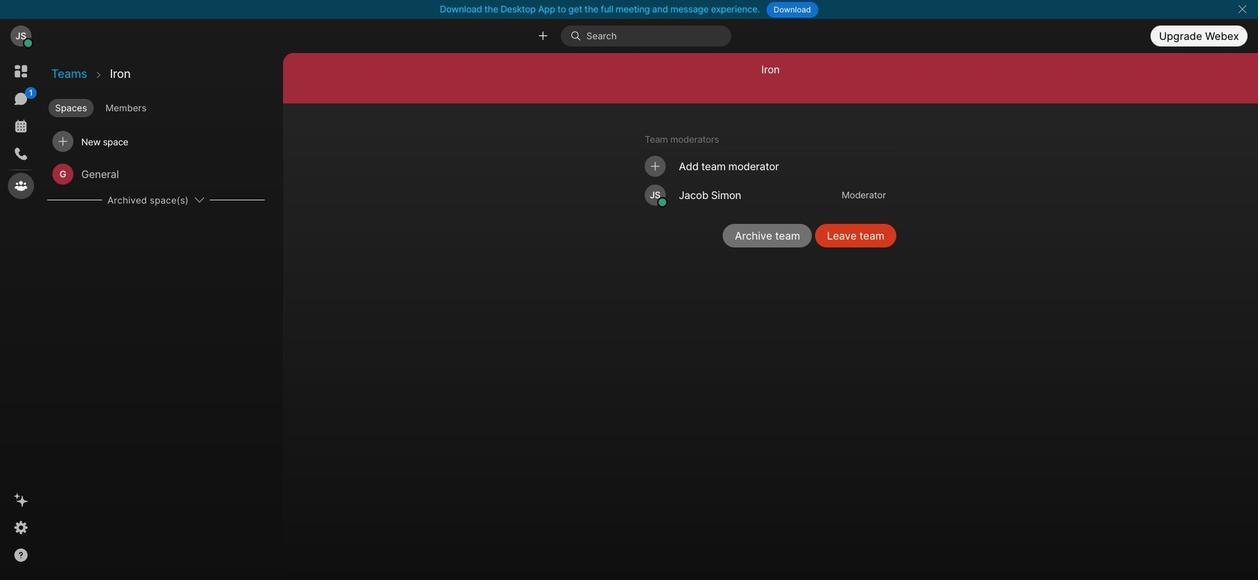 Task type: describe. For each thing, give the bounding box(es) containing it.
team moderators list
[[635, 152, 897, 210]]

webex tab list
[[8, 58, 37, 199]]

jacob simon list item
[[635, 181, 897, 210]]

arrow down_16 image
[[194, 195, 205, 205]]



Task type: vqa. For each thing, say whether or not it's contained in the screenshot.
Help menu item at top
no



Task type: locate. For each thing, give the bounding box(es) containing it.
add team moderator list item
[[635, 152, 897, 181]]

tab list
[[46, 94, 282, 119]]

general list item
[[47, 158, 265, 191]]

list item
[[47, 125, 265, 158]]

cancel_16 image
[[1238, 4, 1248, 14]]

navigation
[[0, 53, 42, 581]]



